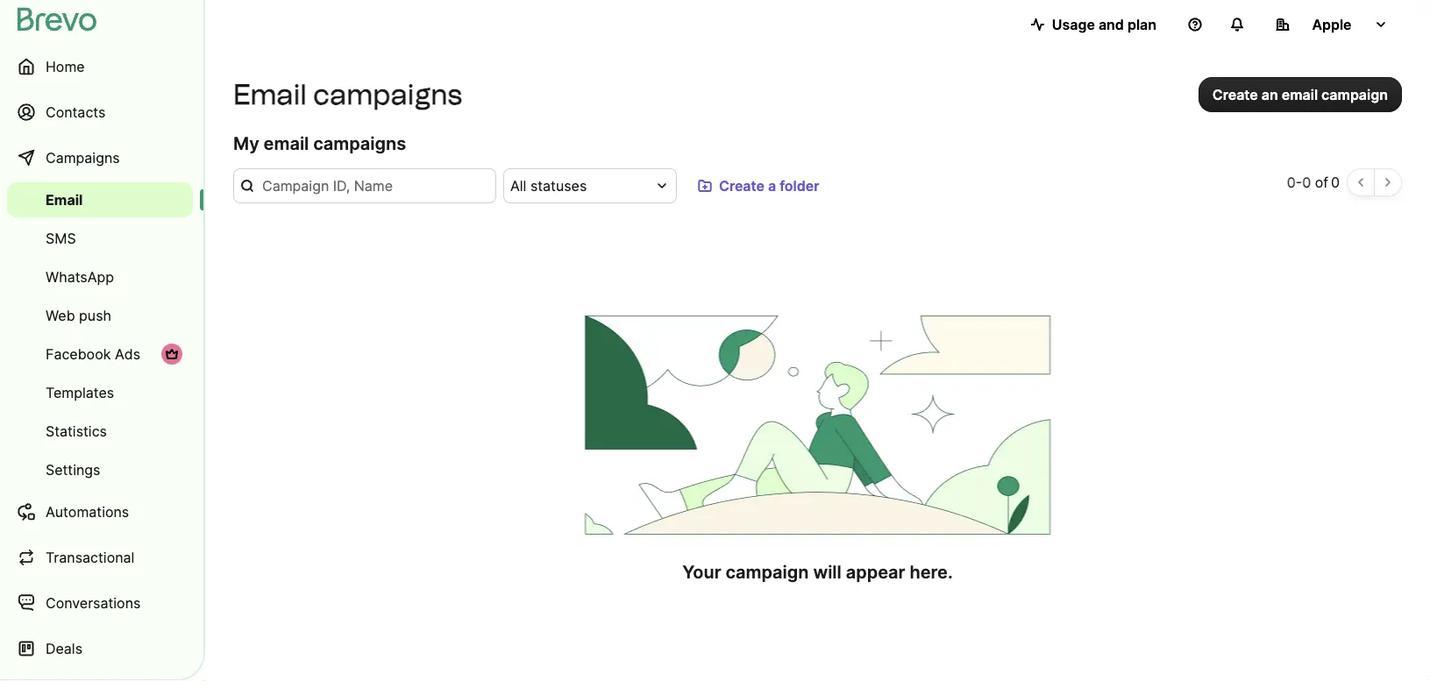 Task type: describe. For each thing, give the bounding box(es) containing it.
0 vertical spatial campaigns
[[313, 78, 462, 111]]

-
[[1296, 174, 1302, 191]]

a
[[768, 177, 776, 194]]

ads
[[115, 346, 140, 363]]

transactional
[[46, 549, 134, 566]]

3 0 from the left
[[1331, 174, 1340, 191]]

of
[[1315, 174, 1329, 191]]

whatsapp
[[46, 268, 114, 285]]

an
[[1262, 86, 1278, 103]]

email inside button
[[1282, 86, 1318, 103]]

here.
[[910, 561, 953, 583]]

create for create an email campaign
[[1213, 86, 1258, 103]]

create a folder button
[[684, 168, 834, 203]]

conversations
[[46, 595, 141, 612]]

your campaign will appear here.
[[682, 561, 953, 583]]

create a folder
[[719, 177, 820, 194]]

settings
[[46, 461, 100, 478]]

push
[[79, 307, 111, 324]]

sms link
[[7, 221, 193, 256]]

contacts link
[[7, 91, 193, 133]]

email campaigns
[[233, 78, 462, 111]]

plan
[[1128, 16, 1157, 33]]

usage
[[1052, 16, 1095, 33]]

deals
[[46, 640, 82, 657]]

facebook ads link
[[7, 337, 193, 372]]

create for create a folder
[[719, 177, 765, 194]]

left___rvooi image
[[165, 347, 179, 361]]

statuses
[[530, 177, 587, 194]]

all statuses button
[[503, 168, 677, 203]]

transactional link
[[7, 537, 193, 579]]

1 vertical spatial campaigns
[[313, 133, 406, 154]]

and
[[1099, 16, 1124, 33]]

settings link
[[7, 452, 193, 488]]

my
[[233, 133, 259, 154]]

automations link
[[7, 491, 193, 533]]

apple button
[[1262, 7, 1402, 42]]

campaigns
[[46, 149, 120, 166]]

contacts
[[46, 103, 106, 121]]

automations
[[46, 503, 129, 520]]

home
[[46, 58, 85, 75]]

1 vertical spatial email
[[264, 133, 309, 154]]

all
[[510, 177, 527, 194]]

0 - 0 of 0
[[1287, 174, 1340, 191]]

email for email
[[46, 191, 83, 208]]

deals link
[[7, 628, 193, 670]]

statistics link
[[7, 414, 193, 449]]

usage and plan
[[1052, 16, 1157, 33]]

my email campaigns
[[233, 133, 406, 154]]



Task type: locate. For each thing, give the bounding box(es) containing it.
create left an
[[1213, 86, 1258, 103]]

facebook
[[46, 346, 111, 363]]

email link
[[7, 182, 193, 217]]

usage and plan button
[[1017, 7, 1171, 42]]

will
[[813, 561, 842, 583]]

appear
[[846, 561, 905, 583]]

conversations link
[[7, 582, 193, 624]]

1 horizontal spatial email
[[233, 78, 307, 111]]

0 vertical spatial email
[[233, 78, 307, 111]]

campaigns up my email campaigns
[[313, 78, 462, 111]]

email for email campaigns
[[233, 78, 307, 111]]

email
[[1282, 86, 1318, 103], [264, 133, 309, 154]]

0 horizontal spatial email
[[46, 191, 83, 208]]

create inside create a folder 'button'
[[719, 177, 765, 194]]

0 vertical spatial email
[[1282, 86, 1318, 103]]

email up "sms"
[[46, 191, 83, 208]]

all statuses
[[510, 177, 587, 194]]

home link
[[7, 46, 193, 88]]

create
[[1213, 86, 1258, 103], [719, 177, 765, 194]]

campaigns
[[313, 78, 462, 111], [313, 133, 406, 154]]

1 horizontal spatial create
[[1213, 86, 1258, 103]]

0 horizontal spatial create
[[719, 177, 765, 194]]

1 vertical spatial email
[[46, 191, 83, 208]]

folder
[[780, 177, 820, 194]]

empty campaign image
[[574, 316, 1061, 535]]

0 vertical spatial campaign
[[1322, 86, 1388, 103]]

2 0 from the left
[[1302, 174, 1311, 191]]

apple
[[1312, 16, 1352, 33]]

your
[[682, 561, 721, 583]]

create inside create an email campaign button
[[1213, 86, 1258, 103]]

campaign down apple button
[[1322, 86, 1388, 103]]

2 horizontal spatial 0
[[1331, 174, 1340, 191]]

email up my
[[233, 78, 307, 111]]

create an email campaign button
[[1199, 77, 1402, 112]]

templates
[[46, 384, 114, 401]]

web push
[[46, 307, 111, 324]]

web
[[46, 307, 75, 324]]

0 horizontal spatial campaign
[[726, 561, 809, 583]]

0 horizontal spatial email
[[264, 133, 309, 154]]

0 vertical spatial create
[[1213, 86, 1258, 103]]

email
[[233, 78, 307, 111], [46, 191, 83, 208]]

campaign left will
[[726, 561, 809, 583]]

email right my
[[264, 133, 309, 154]]

create left a
[[719, 177, 765, 194]]

email right an
[[1282, 86, 1318, 103]]

1 vertical spatial create
[[719, 177, 765, 194]]

1 0 from the left
[[1287, 174, 1296, 191]]

statistics
[[46, 423, 107, 440]]

templates link
[[7, 375, 193, 410]]

1 horizontal spatial campaign
[[1322, 86, 1388, 103]]

1 horizontal spatial 0
[[1302, 174, 1311, 191]]

web push link
[[7, 298, 193, 333]]

campaigns up campaign id, name search field at top left
[[313, 133, 406, 154]]

campaign inside button
[[1322, 86, 1388, 103]]

1 horizontal spatial email
[[1282, 86, 1318, 103]]

Campaign ID, Name search field
[[233, 168, 496, 203]]

campaigns link
[[7, 137, 193, 179]]

sms
[[46, 230, 76, 247]]

0 horizontal spatial 0
[[1287, 174, 1296, 191]]

1 vertical spatial campaign
[[726, 561, 809, 583]]

facebook ads
[[46, 346, 140, 363]]

0
[[1287, 174, 1296, 191], [1302, 174, 1311, 191], [1331, 174, 1340, 191]]

whatsapp link
[[7, 260, 193, 295]]

campaign
[[1322, 86, 1388, 103], [726, 561, 809, 583]]

create an email campaign
[[1213, 86, 1388, 103]]



Task type: vqa. For each thing, say whether or not it's contained in the screenshot.
Home link
yes



